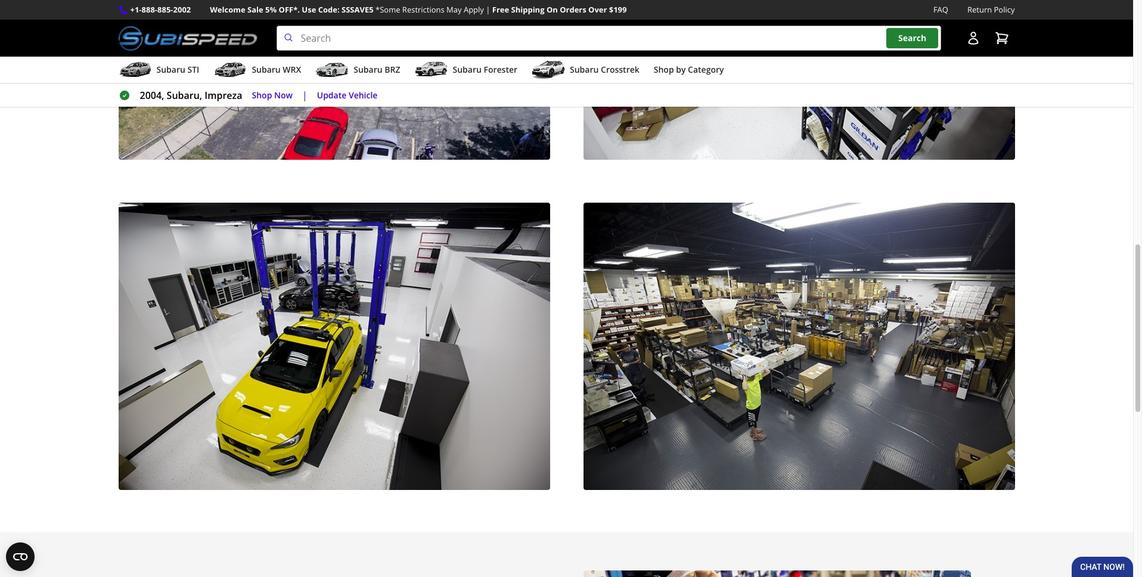 Task type: locate. For each thing, give the bounding box(es) containing it.
use
[[302, 4, 316, 15]]

shop now
[[252, 89, 293, 101]]

shop by category button
[[654, 59, 724, 83]]

subaru crosstrek
[[570, 64, 640, 75]]

return
[[968, 4, 993, 15]]

subaru left sti
[[157, 64, 185, 75]]

a subaru crosstrek thumbnail image image
[[532, 61, 565, 79]]

shop by category
[[654, 64, 724, 75]]

subaru sti
[[157, 64, 199, 75]]

inside warehouse image
[[584, 203, 1015, 490]]

update
[[317, 89, 347, 101]]

4 subaru from the left
[[453, 64, 482, 75]]

crosstrek
[[601, 64, 640, 75]]

category
[[688, 64, 724, 75]]

subaru forester
[[453, 64, 518, 75]]

vehicle
[[349, 89, 378, 101]]

*some
[[376, 4, 401, 15]]

subaru for subaru crosstrek
[[570, 64, 599, 75]]

+1-888-885-2002
[[130, 4, 191, 15]]

subaru
[[157, 64, 185, 75], [252, 64, 281, 75], [354, 64, 383, 75], [453, 64, 482, 75], [570, 64, 599, 75]]

code:
[[318, 4, 340, 15]]

5%
[[265, 4, 277, 15]]

subaru left crosstrek
[[570, 64, 599, 75]]

shop
[[654, 64, 674, 75], [252, 89, 272, 101]]

faq link
[[934, 4, 949, 16]]

brz
[[385, 64, 401, 75]]

subaru left 'brz'
[[354, 64, 383, 75]]

welcome sale 5% off*. use code: sssave5
[[210, 4, 374, 15]]

shop left now
[[252, 89, 272, 101]]

sale
[[248, 4, 263, 15]]

subaru wrx
[[252, 64, 301, 75]]

1 vertical spatial |
[[302, 89, 308, 102]]

0 vertical spatial shop
[[654, 64, 674, 75]]

free
[[493, 4, 509, 15]]

5 subaru from the left
[[570, 64, 599, 75]]

sti
[[188, 64, 199, 75]]

subispeed logo image
[[118, 26, 257, 51]]

restrictions
[[403, 4, 445, 15]]

sssave5
[[342, 4, 374, 15]]

subaru wrx button
[[214, 59, 301, 83]]

policy
[[995, 4, 1015, 15]]

3 subaru from the left
[[354, 64, 383, 75]]

subaru left forester
[[453, 64, 482, 75]]

subaru inside dropdown button
[[354, 64, 383, 75]]

0 vertical spatial |
[[486, 4, 491, 15]]

0 horizontal spatial shop
[[252, 89, 272, 101]]

shop left by
[[654, 64, 674, 75]]

a subaru brz thumbnail image image
[[316, 61, 349, 79]]

a subaru forester thumbnail image image
[[415, 61, 448, 79]]

apply
[[464, 4, 484, 15]]

subaru inside 'dropdown button'
[[157, 64, 185, 75]]

1 vertical spatial shop
[[252, 89, 272, 101]]

2004,
[[140, 89, 164, 102]]

off*.
[[279, 4, 300, 15]]

by
[[677, 64, 686, 75]]

| right now
[[302, 89, 308, 102]]

2 subaru from the left
[[252, 64, 281, 75]]

a subaru sti thumbnail image image
[[118, 61, 152, 79]]

subaru sti button
[[118, 59, 199, 83]]

search input field
[[277, 26, 942, 51]]

1 horizontal spatial shop
[[654, 64, 674, 75]]

2004, subaru, impreza
[[140, 89, 242, 102]]

forester
[[484, 64, 518, 75]]

| left free
[[486, 4, 491, 15]]

subaru left wrx
[[252, 64, 281, 75]]

1 subaru from the left
[[157, 64, 185, 75]]

|
[[486, 4, 491, 15], [302, 89, 308, 102]]

welcome
[[210, 4, 246, 15]]

1 horizontal spatial |
[[486, 4, 491, 15]]

subaru brz button
[[316, 59, 401, 83]]

shop inside 'link'
[[252, 89, 272, 101]]

shop for shop by category
[[654, 64, 674, 75]]

subaru for subaru sti
[[157, 64, 185, 75]]

shop inside dropdown button
[[654, 64, 674, 75]]

0 horizontal spatial |
[[302, 89, 308, 102]]

888-
[[142, 4, 157, 15]]

shop now link
[[252, 89, 293, 102]]

subaru brz
[[354, 64, 401, 75]]

now
[[274, 89, 293, 101]]

$199
[[609, 4, 627, 15]]

search button
[[887, 28, 939, 48]]

return policy
[[968, 4, 1015, 15]]



Task type: describe. For each thing, give the bounding box(es) containing it.
2002
[[173, 4, 191, 15]]

update vehicle
[[317, 89, 378, 101]]

*some restrictions may apply | free shipping on orders over $199
[[376, 4, 627, 15]]

impreza
[[205, 89, 242, 102]]

orders
[[560, 4, 587, 15]]

a close up shot of a person stocking a warehouse shelf image
[[584, 571, 971, 577]]

885-
[[157, 4, 173, 15]]

search
[[899, 32, 927, 44]]

faq
[[934, 4, 949, 15]]

may
[[447, 4, 462, 15]]

yellow car in workshop image
[[118, 203, 550, 490]]

subaru,
[[167, 89, 202, 102]]

shipping
[[511, 4, 545, 15]]

wrx
[[283, 64, 301, 75]]

subaru crosstrek button
[[532, 59, 640, 83]]

over
[[589, 4, 607, 15]]

button image
[[967, 31, 981, 45]]

return policy link
[[968, 4, 1015, 16]]

+1-888-885-2002 link
[[130, 4, 191, 16]]

+1-
[[130, 4, 142, 15]]

shop for shop now
[[252, 89, 272, 101]]

a subaru wrx thumbnail image image
[[214, 61, 247, 79]]

subaru for subaru forester
[[453, 64, 482, 75]]

update vehicle button
[[317, 89, 378, 102]]

subaru for subaru wrx
[[252, 64, 281, 75]]

open widget image
[[6, 543, 35, 571]]

subaru for subaru brz
[[354, 64, 383, 75]]

on
[[547, 4, 558, 15]]

subaru forester button
[[415, 59, 518, 83]]



Task type: vqa. For each thing, say whether or not it's contained in the screenshot.
a subaru BRZ Thumbnail Image
yes



